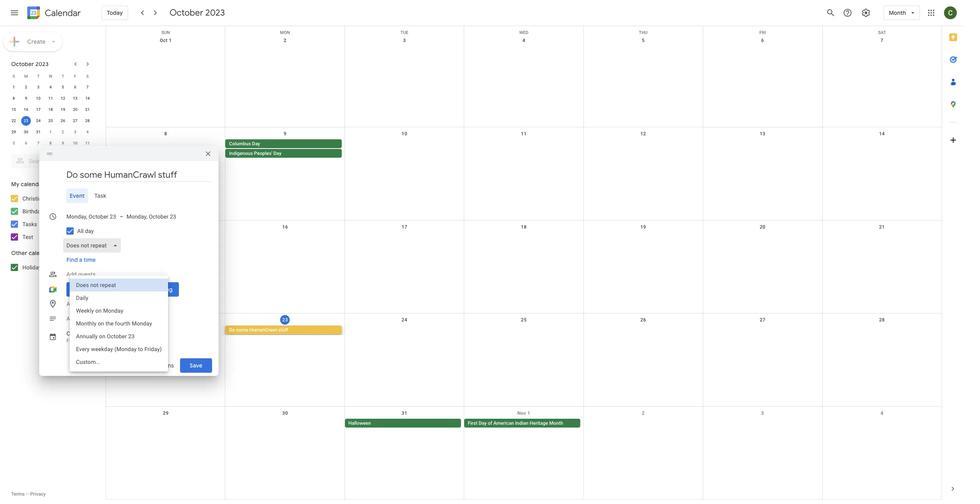 Task type: vqa. For each thing, say whether or not it's contained in the screenshot.


Task type: locate. For each thing, give the bounding box(es) containing it.
0 horizontal spatial 12
[[61, 96, 65, 100]]

1 horizontal spatial t
[[62, 74, 64, 78]]

7 down "31" element
[[37, 141, 39, 145]]

3 add from the top
[[66, 315, 78, 322]]

0 vertical spatial calendars
[[21, 181, 47, 188]]

0 vertical spatial 21
[[85, 107, 90, 112]]

28
[[85, 119, 90, 123], [879, 317, 885, 323]]

christina inside christina overa free
[[66, 330, 90, 337]]

0 vertical spatial 29
[[11, 130, 16, 134]]

30
[[24, 130, 28, 134], [282, 410, 288, 416]]

grid containing oct 1
[[106, 26, 942, 500]]

0 vertical spatial day
[[252, 141, 260, 146]]

0 horizontal spatial 18
[[48, 107, 53, 112]]

day for columbus
[[252, 141, 260, 146]]

1 vertical spatial 11
[[521, 131, 527, 136]]

0 horizontal spatial –
[[26, 491, 29, 497]]

29 inside row group
[[11, 130, 16, 134]]

22 down 15 element
[[11, 119, 16, 123]]

2 vertical spatial day
[[479, 420, 487, 426]]

day inside first day of american indian heritage month button
[[479, 420, 487, 426]]

1 vertical spatial 24
[[402, 317, 407, 323]]

add down add guests
[[66, 301, 78, 307]]

2
[[284, 38, 287, 43], [25, 85, 27, 89], [62, 130, 64, 134], [642, 410, 645, 416]]

christina up free
[[66, 330, 90, 337]]

october 2023 up sun
[[170, 7, 225, 18]]

4
[[523, 38, 525, 43], [49, 85, 52, 89], [86, 130, 89, 134], [881, 410, 884, 416]]

2023
[[205, 7, 225, 18], [35, 60, 49, 68]]

23 up do some humancrawl stuff button
[[282, 317, 288, 323]]

18
[[48, 107, 53, 112], [521, 224, 527, 230]]

0 vertical spatial 14
[[85, 96, 90, 100]]

t left w on the left of page
[[37, 74, 40, 78]]

0 vertical spatial 11
[[48, 96, 53, 100]]

1 horizontal spatial october
[[170, 7, 203, 18]]

22
[[11, 119, 16, 123], [163, 317, 169, 323]]

calendars
[[21, 181, 47, 188], [29, 249, 55, 257]]

calendars up in
[[29, 249, 55, 257]]

humancrawl
[[249, 327, 277, 333]]

october 2023 grid
[[8, 70, 94, 149]]

october 2023
[[170, 7, 225, 18], [11, 60, 49, 68]]

2 horizontal spatial 10
[[402, 131, 407, 136]]

9 up 16 element on the top left of page
[[25, 96, 27, 100]]

0 horizontal spatial 25
[[48, 119, 53, 123]]

4 inside november 4 element
[[86, 130, 89, 134]]

12 inside row group
[[61, 96, 65, 100]]

Start date text field
[[66, 212, 116, 221]]

0 vertical spatial 6
[[761, 38, 764, 43]]

13 inside "october 2023" grid
[[73, 96, 77, 100]]

t left f
[[62, 74, 64, 78]]

november 5 element
[[9, 139, 19, 148]]

christina
[[22, 195, 45, 202], [66, 330, 90, 337]]

13 element
[[70, 94, 80, 103]]

w
[[49, 74, 52, 78]]

1 horizontal spatial –
[[120, 213, 123, 220]]

0 horizontal spatial october 2023
[[11, 60, 49, 68]]

overa inside my calendars list
[[46, 195, 60, 202]]

0 vertical spatial 25
[[48, 119, 53, 123]]

1 vertical spatial 23
[[282, 317, 288, 323]]

2 horizontal spatial 6
[[761, 38, 764, 43]]

31 up halloween button
[[402, 410, 407, 416]]

0 horizontal spatial 30
[[24, 130, 28, 134]]

november 2 element
[[58, 127, 68, 137]]

5
[[642, 38, 645, 43], [62, 85, 64, 89], [13, 141, 15, 145]]

30 inside 30 element
[[24, 130, 28, 134]]

guests
[[78, 271, 96, 277]]

1 vertical spatial 14
[[879, 131, 885, 136]]

6
[[761, 38, 764, 43], [74, 85, 76, 89], [25, 141, 27, 145]]

27
[[73, 119, 77, 123], [760, 317, 766, 323]]

calendars up christina overa
[[21, 181, 47, 188]]

1 horizontal spatial 26
[[641, 317, 646, 323]]

31 inside grid
[[402, 410, 407, 416]]

1 horizontal spatial 21
[[879, 224, 885, 230]]

10 for sun
[[402, 131, 407, 136]]

1 horizontal spatial 16
[[282, 224, 288, 230]]

10
[[36, 96, 41, 100], [402, 131, 407, 136], [73, 141, 77, 145]]

november 8 element
[[46, 139, 55, 148]]

17 inside row group
[[36, 107, 41, 112]]

20 element
[[70, 105, 80, 114]]

0 vertical spatial add
[[66, 271, 77, 277]]

november 4 element
[[83, 127, 92, 137]]

26 inside 26 element
[[61, 119, 65, 123]]

united
[[51, 264, 67, 271]]

terms
[[11, 491, 25, 497]]

0 horizontal spatial christina
[[22, 195, 45, 202]]

0 vertical spatial 24
[[36, 119, 41, 123]]

overa inside christina overa free
[[91, 330, 106, 337]]

23 cell
[[20, 115, 32, 127]]

1 horizontal spatial 29
[[163, 410, 169, 416]]

1 horizontal spatial month
[[889, 9, 906, 16]]

1 horizontal spatial 10
[[73, 141, 77, 145]]

all
[[77, 228, 84, 234]]

0 horizontal spatial 2023
[[35, 60, 49, 68]]

0 vertical spatial 23
[[24, 119, 28, 123]]

0 horizontal spatial 24
[[36, 119, 41, 123]]

End date text field
[[127, 212, 177, 221]]

overa for christina overa free
[[91, 330, 106, 337]]

add guests
[[66, 271, 96, 277]]

month right settings menu image
[[889, 9, 906, 16]]

event button
[[66, 189, 88, 203]]

do some humancrawl stuff button
[[226, 326, 342, 334]]

do
[[229, 327, 235, 333]]

9 down november 2 element
[[62, 141, 64, 145]]

add guests button
[[63, 267, 212, 281]]

indian
[[515, 420, 529, 426]]

21 inside 'element'
[[85, 107, 90, 112]]

14 inside row group
[[85, 96, 90, 100]]

day for first
[[479, 420, 487, 426]]

my
[[11, 181, 19, 188]]

22 down add dropdown button
[[163, 317, 169, 323]]

0 horizontal spatial 10
[[36, 96, 41, 100]]

0 vertical spatial 18
[[48, 107, 53, 112]]

0 horizontal spatial 22
[[11, 119, 16, 123]]

31 down the 24 element
[[36, 130, 41, 134]]

day down the columbus day button
[[274, 150, 282, 156]]

find
[[66, 256, 78, 263]]

9 for october 2023
[[25, 96, 27, 100]]

0 vertical spatial 8
[[13, 96, 15, 100]]

31 for 1
[[36, 130, 41, 134]]

25 inside 25 element
[[48, 119, 53, 123]]

19
[[61, 107, 65, 112], [641, 224, 646, 230]]

29 element
[[9, 127, 19, 137]]

–
[[120, 213, 123, 220], [26, 491, 29, 497]]

calendars inside dropdown button
[[21, 181, 47, 188]]

1 vertical spatial october 2023
[[11, 60, 49, 68]]

month
[[889, 9, 906, 16], [549, 420, 563, 426]]

s
[[13, 74, 15, 78], [86, 74, 89, 78]]

1 horizontal spatial 22
[[163, 317, 169, 323]]

heritage
[[530, 420, 548, 426]]

1 add from the top
[[66, 271, 77, 277]]

None search field
[[0, 151, 99, 168]]

7 for oct 1
[[881, 38, 884, 43]]

first day of american indian heritage month
[[468, 420, 563, 426]]

add up free
[[66, 315, 78, 322]]

10 element
[[34, 94, 43, 103]]

0 vertical spatial –
[[120, 213, 123, 220]]

29
[[11, 130, 16, 134], [163, 410, 169, 416]]

14
[[85, 96, 90, 100], [879, 131, 885, 136]]

add
[[66, 271, 77, 277], [66, 301, 78, 307], [66, 315, 78, 322]]

row containing s
[[8, 70, 94, 82]]

weekly on monday option
[[70, 304, 168, 317]]

16 element
[[21, 105, 31, 114]]

0 vertical spatial 16
[[24, 107, 28, 112]]

1 vertical spatial 9
[[284, 131, 287, 136]]

overa
[[46, 195, 60, 202], [91, 330, 106, 337]]

13
[[73, 96, 77, 100], [760, 131, 766, 136]]

1 vertical spatial 12
[[641, 131, 646, 136]]

– right terms link on the left bottom of the page
[[26, 491, 29, 497]]

october up m
[[11, 60, 34, 68]]

recurrence list box
[[70, 275, 168, 372]]

my calendars button
[[2, 178, 99, 191]]

8
[[13, 96, 15, 100], [164, 131, 167, 136], [49, 141, 52, 145]]

my calendars list
[[2, 192, 99, 243]]

12
[[61, 96, 65, 100], [641, 131, 646, 136]]

9 up the columbus day button
[[284, 131, 287, 136]]

1 horizontal spatial 18
[[521, 224, 527, 230]]

2 vertical spatial add
[[66, 315, 78, 322]]

0 vertical spatial 12
[[61, 96, 65, 100]]

0 vertical spatial 27
[[73, 119, 77, 123]]

31
[[36, 130, 41, 134], [402, 410, 407, 416]]

november 7 element
[[34, 139, 43, 148]]

15
[[11, 107, 16, 112]]

1 horizontal spatial october 2023
[[170, 7, 225, 18]]

17
[[36, 107, 41, 112], [402, 224, 407, 230]]

row
[[106, 26, 942, 35], [106, 34, 942, 127], [8, 70, 94, 82], [8, 82, 94, 93], [8, 93, 94, 104], [8, 104, 94, 115], [8, 115, 94, 127], [8, 127, 94, 138], [106, 127, 942, 220], [8, 138, 94, 149], [106, 220, 942, 314], [106, 314, 942, 407], [106, 407, 942, 500]]

0 horizontal spatial 26
[[61, 119, 65, 123]]

0 vertical spatial 20
[[73, 107, 77, 112]]

1 vertical spatial 18
[[521, 224, 527, 230]]

8 for october 2023
[[13, 96, 15, 100]]

1 horizontal spatial 13
[[760, 131, 766, 136]]

wed
[[519, 30, 529, 35]]

22 inside row group
[[11, 119, 16, 123]]

31 inside row group
[[36, 130, 41, 134]]

23 inside 23, today "element"
[[24, 119, 28, 123]]

2 vertical spatial 8
[[49, 141, 52, 145]]

1 vertical spatial christina
[[66, 330, 90, 337]]

0 horizontal spatial 9
[[25, 96, 27, 100]]

7 inside grid
[[881, 38, 884, 43]]

holidays
[[22, 264, 44, 271]]

calendars inside dropdown button
[[29, 249, 55, 257]]

1
[[169, 38, 172, 43], [13, 85, 15, 89], [49, 130, 52, 134], [528, 410, 531, 416]]

None field
[[63, 238, 124, 253]]

1 up 15
[[13, 85, 15, 89]]

tab list
[[942, 26, 964, 478], [46, 189, 212, 203]]

1 horizontal spatial 6
[[74, 85, 76, 89]]

0 horizontal spatial 28
[[85, 119, 90, 123]]

5 up 12 element
[[62, 85, 64, 89]]

day up peoples'
[[252, 141, 260, 146]]

calendars for my calendars
[[21, 181, 47, 188]]

1 horizontal spatial 7
[[86, 85, 89, 89]]

day
[[85, 228, 94, 234]]

1 vertical spatial month
[[549, 420, 563, 426]]

calendar element
[[26, 5, 81, 22]]

0 vertical spatial 10
[[36, 96, 41, 100]]

0 horizontal spatial 29
[[11, 130, 16, 134]]

0 horizontal spatial month
[[549, 420, 563, 426]]

2 horizontal spatial 5
[[642, 38, 645, 43]]

tue
[[401, 30, 409, 35]]

main drawer image
[[10, 8, 19, 18]]

1 horizontal spatial 27
[[760, 317, 766, 323]]

18 inside "october 2023" grid
[[48, 107, 53, 112]]

november 10 element
[[70, 139, 80, 148]]

add down states
[[66, 271, 77, 277]]

1 horizontal spatial 20
[[760, 224, 766, 230]]

2 vertical spatial 5
[[13, 141, 15, 145]]

cell
[[106, 139, 226, 158], [226, 139, 345, 158], [345, 139, 464, 158], [703, 139, 823, 158], [106, 326, 226, 335], [345, 326, 464, 335], [584, 326, 703, 335], [106, 419, 226, 428], [226, 419, 345, 428]]

6 for 1
[[74, 85, 76, 89]]

0 horizontal spatial 23
[[24, 119, 28, 123]]

24
[[36, 119, 41, 123], [402, 317, 407, 323]]

21 element
[[83, 105, 92, 114]]

11 for october 2023
[[48, 96, 53, 100]]

day left of
[[479, 420, 487, 426]]

1 horizontal spatial 30
[[282, 410, 288, 416]]

16
[[24, 107, 28, 112], [282, 224, 288, 230]]

5 down 29 element
[[13, 141, 15, 145]]

0 vertical spatial 26
[[61, 119, 65, 123]]

14 for sun
[[879, 131, 885, 136]]

0 horizontal spatial 27
[[73, 119, 77, 123]]

grid
[[106, 26, 942, 500]]

0 vertical spatial 19
[[61, 107, 65, 112]]

month right the heritage
[[549, 420, 563, 426]]

1 vertical spatial 22
[[163, 317, 169, 323]]

indigenous peoples' day button
[[226, 149, 342, 158]]

7 up 14 element
[[86, 85, 89, 89]]

row containing 16
[[106, 220, 942, 314]]

6 down fri
[[761, 38, 764, 43]]

0 horizontal spatial 19
[[61, 107, 65, 112]]

cell containing columbus day
[[226, 139, 345, 158]]

nov
[[518, 410, 526, 416]]

1 horizontal spatial 11
[[85, 141, 90, 145]]

october 2023 up m
[[11, 60, 49, 68]]

0 vertical spatial 5
[[642, 38, 645, 43]]

25
[[48, 119, 53, 123], [521, 317, 527, 323]]

2 vertical spatial 10
[[73, 141, 77, 145]]

do some humancrawl stuff
[[229, 327, 288, 333]]

m
[[24, 74, 28, 78]]

1 vertical spatial day
[[274, 150, 282, 156]]

overa down my calendars dropdown button in the left top of the page
[[46, 195, 60, 202]]

– left "end date" text box
[[120, 213, 123, 220]]

1 vertical spatial 29
[[163, 410, 169, 416]]

9 for sun
[[284, 131, 287, 136]]

1 horizontal spatial day
[[274, 150, 282, 156]]

2 horizontal spatial 11
[[521, 131, 527, 136]]

6 down 30 element
[[25, 141, 27, 145]]

0 horizontal spatial tab list
[[46, 189, 212, 203]]

1 horizontal spatial 31
[[402, 410, 407, 416]]

2 add from the top
[[66, 301, 78, 307]]

22 element
[[9, 116, 19, 126]]

15 element
[[9, 105, 19, 114]]

20
[[73, 107, 77, 112], [760, 224, 766, 230]]

t
[[37, 74, 40, 78], [62, 74, 64, 78]]

s left m
[[13, 74, 15, 78]]

31 for nov 1
[[402, 410, 407, 416]]

october up sun
[[170, 7, 203, 18]]

7 down sat
[[881, 38, 884, 43]]

1 vertical spatial 31
[[402, 410, 407, 416]]

11 for sun
[[521, 131, 527, 136]]

sun
[[161, 30, 170, 35]]

0 vertical spatial october
[[170, 7, 203, 18]]

30 for nov 1
[[282, 410, 288, 416]]

other calendars
[[11, 249, 55, 257]]

calendars for other calendars
[[29, 249, 55, 257]]

1 vertical spatial 13
[[760, 131, 766, 136]]

1 horizontal spatial 19
[[641, 224, 646, 230]]

0 horizontal spatial 16
[[24, 107, 28, 112]]

6 down f
[[74, 85, 76, 89]]

christina inside my calendars list
[[22, 195, 45, 202]]

8 for sun
[[164, 131, 167, 136]]

1 horizontal spatial overa
[[91, 330, 106, 337]]

create
[[27, 38, 46, 45]]

overa down monthly on the fourth monday option at the bottom left of the page
[[91, 330, 106, 337]]

or
[[107, 315, 115, 322]]

month inside button
[[549, 420, 563, 426]]

christina up birthdays
[[22, 195, 45, 202]]

1 horizontal spatial christina
[[66, 330, 90, 337]]

settings menu image
[[862, 8, 871, 18]]

tasks
[[22, 221, 37, 227]]

23 down 16 element on the top left of page
[[24, 119, 28, 123]]

5 down thu
[[642, 38, 645, 43]]

27 element
[[70, 116, 80, 126]]

overa for christina overa
[[46, 195, 60, 202]]

25 element
[[46, 116, 55, 126]]

18 element
[[46, 105, 55, 114]]

0 vertical spatial overa
[[46, 195, 60, 202]]

row group
[[8, 82, 94, 149]]

2 horizontal spatial 7
[[881, 38, 884, 43]]

1 vertical spatial overa
[[91, 330, 106, 337]]

13 for october 2023
[[73, 96, 77, 100]]

indigenous
[[229, 150, 253, 156]]

s right f
[[86, 74, 89, 78]]



Task type: describe. For each thing, give the bounding box(es) containing it.
27 inside row group
[[73, 119, 77, 123]]

november 11 element
[[83, 139, 92, 148]]

november 6 element
[[21, 139, 31, 148]]

19 element
[[58, 105, 68, 114]]

test
[[22, 234, 33, 240]]

31 element
[[34, 127, 43, 137]]

other calendars button
[[2, 247, 99, 259]]

12 for sun
[[641, 131, 646, 136]]

20 inside grid
[[73, 107, 77, 112]]

2 s from the left
[[86, 74, 89, 78]]

24 inside grid
[[402, 317, 407, 323]]

privacy
[[30, 491, 46, 497]]

1 right oct
[[169, 38, 172, 43]]

6 for oct 1
[[761, 38, 764, 43]]

tab list containing event
[[46, 189, 212, 203]]

row containing 1
[[8, 82, 94, 93]]

1 vertical spatial 21
[[879, 224, 885, 230]]

halloween
[[349, 420, 371, 426]]

first
[[468, 420, 478, 426]]

29 for 1
[[11, 130, 16, 134]]

free
[[66, 338, 76, 343]]

row containing 5
[[8, 138, 94, 149]]

time
[[84, 256, 96, 263]]

annually on october 23 option
[[70, 330, 168, 343]]

christina for christina overa free
[[66, 330, 90, 337]]

1 horizontal spatial 17
[[402, 224, 407, 230]]

columbus day button
[[226, 139, 342, 148]]

add inside dropdown button
[[66, 271, 77, 277]]

nov 1
[[518, 410, 531, 416]]

christina overa free
[[66, 330, 106, 343]]

14 for october 2023
[[85, 96, 90, 100]]

thu
[[639, 30, 648, 35]]

today
[[107, 9, 123, 16]]

terms – privacy
[[11, 491, 46, 497]]

peoples'
[[254, 150, 272, 156]]

1 down 25 element
[[49, 130, 52, 134]]

christina for christina overa
[[22, 195, 45, 202]]

row group containing 1
[[8, 82, 94, 149]]

november 3 element
[[70, 127, 80, 137]]

oct 1
[[160, 38, 172, 43]]

states
[[69, 264, 85, 271]]

7 for 1
[[86, 85, 89, 89]]

first day of american indian heritage month button
[[464, 419, 581, 428]]

find a time button
[[63, 253, 99, 267]]

1 horizontal spatial tab list
[[942, 26, 964, 478]]

28 inside 'element'
[[85, 119, 90, 123]]

columbus day indigenous peoples' day
[[229, 141, 282, 156]]

oct
[[160, 38, 168, 43]]

row containing 15
[[8, 104, 94, 115]]

28 element
[[83, 116, 92, 126]]

1 horizontal spatial 25
[[521, 317, 527, 323]]

row containing sun
[[106, 26, 942, 35]]

2 vertical spatial 6
[[25, 141, 27, 145]]

23 inside grid
[[282, 317, 288, 323]]

find a time
[[66, 256, 96, 263]]

to element
[[120, 213, 123, 220]]

event
[[70, 192, 85, 199]]

f
[[74, 74, 76, 78]]

Search for people text field
[[16, 154, 86, 168]]

5 for 1
[[62, 85, 64, 89]]

29 for nov 1
[[163, 410, 169, 416]]

10 for october 2023
[[36, 96, 41, 100]]

1 vertical spatial 26
[[641, 317, 646, 323]]

every weekday (monday to friday) option
[[70, 343, 168, 356]]

12 for october 2023
[[61, 96, 65, 100]]

christina overa
[[22, 195, 60, 202]]

all day
[[77, 228, 94, 234]]

14 element
[[83, 94, 92, 103]]

5 for oct 1
[[642, 38, 645, 43]]

1 horizontal spatial 2023
[[205, 7, 225, 18]]

my calendars
[[11, 181, 47, 188]]

mon
[[280, 30, 290, 35]]

row containing oct 1
[[106, 34, 942, 127]]

0 horizontal spatial 7
[[37, 141, 39, 145]]

calendar heading
[[43, 7, 81, 19]]

month inside dropdown button
[[889, 9, 906, 16]]

1 vertical spatial 2023
[[35, 60, 49, 68]]

0 vertical spatial october 2023
[[170, 7, 225, 18]]

holidays in united states
[[22, 264, 85, 271]]

1 right nov
[[528, 410, 531, 416]]

birthdays
[[22, 208, 46, 215]]

26 element
[[58, 116, 68, 126]]

Add title text field
[[66, 169, 212, 181]]

november 9 element
[[58, 139, 68, 148]]

of
[[488, 420, 492, 426]]

halloween button
[[345, 419, 461, 428]]

november 1 element
[[46, 127, 55, 137]]

24 inside row group
[[36, 119, 41, 123]]

1 vertical spatial 28
[[879, 317, 885, 323]]

1 t from the left
[[37, 74, 40, 78]]

some
[[236, 327, 248, 333]]

1 vertical spatial 20
[[760, 224, 766, 230]]

create button
[[3, 32, 62, 51]]

30 element
[[21, 127, 31, 137]]

1 s from the left
[[13, 74, 15, 78]]

2 t from the left
[[62, 74, 64, 78]]

1 horizontal spatial 9
[[62, 141, 64, 145]]

1 vertical spatial 19
[[641, 224, 646, 230]]

daily option
[[70, 291, 168, 304]]

does not repeat option
[[70, 279, 168, 291]]

sat
[[878, 30, 886, 35]]

today button
[[102, 3, 128, 22]]

23, today element
[[21, 116, 31, 126]]

2 vertical spatial 11
[[85, 141, 90, 145]]

monthly on the fourth monday option
[[70, 317, 168, 330]]

1 vertical spatial –
[[26, 491, 29, 497]]

add button
[[63, 297, 212, 311]]

1 vertical spatial october
[[11, 60, 34, 68]]

terms link
[[11, 491, 25, 497]]

in
[[45, 264, 50, 271]]

month button
[[884, 3, 920, 22]]

1 vertical spatial 27
[[760, 317, 766, 323]]

privacy link
[[30, 491, 46, 497]]

0 horizontal spatial 5
[[13, 141, 15, 145]]

30 for 1
[[24, 130, 28, 134]]

calendar
[[45, 7, 81, 19]]

custom... option
[[70, 356, 168, 368]]

1 horizontal spatial 8
[[49, 141, 52, 145]]

task
[[94, 192, 106, 199]]

24 element
[[34, 116, 43, 126]]

16 inside "october 2023" grid
[[24, 107, 28, 112]]

fri
[[760, 30, 766, 35]]

stuff
[[278, 327, 288, 333]]

other
[[11, 249, 27, 257]]

12 element
[[58, 94, 68, 103]]

columbus
[[229, 141, 251, 146]]

17 element
[[34, 105, 43, 114]]

19 inside "october 2023" grid
[[61, 107, 65, 112]]

task button
[[91, 189, 109, 203]]

american
[[494, 420, 514, 426]]

11 element
[[46, 94, 55, 103]]

13 for sun
[[760, 131, 766, 136]]

a
[[79, 256, 82, 263]]

add inside dropdown button
[[66, 301, 78, 307]]



